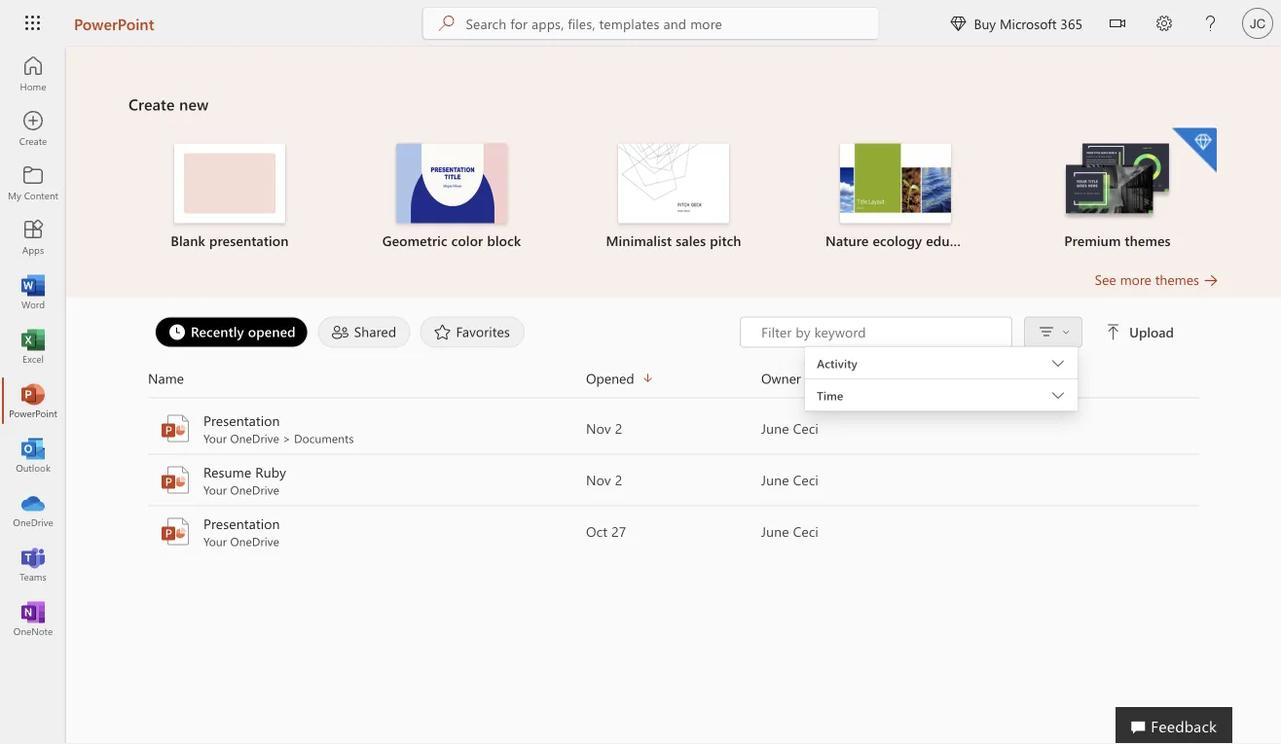 Task type: describe. For each thing, give the bounding box(es) containing it.
 buy microsoft 365
[[950, 14, 1083, 32]]

activity inside column header
[[936, 369, 981, 387]]

geometric color block
[[382, 232, 521, 250]]

premium themes element
[[1018, 128, 1217, 251]]

recently opened
[[191, 323, 296, 341]]

favorites tab
[[415, 317, 530, 348]]

minimalist sales pitch element
[[574, 144, 773, 251]]

owner button
[[761, 367, 936, 390]]

powerpoint image for resume
[[160, 465, 191, 496]]

shared tab
[[313, 317, 415, 348]]

june for presentation your onedrive
[[761, 523, 789, 541]]

name presentation cell for nov 2
[[148, 411, 586, 446]]

activity, column 4 of 4 column header
[[936, 367, 1199, 390]]

jc
[[1250, 16, 1266, 31]]

activity inside displaying 3 out of 6 files. status
[[817, 356, 858, 371]]

onedrive inside resume ruby your onedrive
[[230, 482, 279, 498]]

upload
[[1129, 323, 1174, 341]]

new
[[179, 93, 209, 114]]

create new main content
[[66, 47, 1281, 558]]

sales
[[676, 232, 706, 250]]

buy
[[974, 14, 996, 32]]

powerpoint image for presentation
[[160, 516, 191, 548]]

name presentation cell for oct 27
[[148, 514, 586, 550]]

jc button
[[1234, 0, 1281, 47]]

june ceci for presentation your onedrive
[[761, 523, 819, 541]]

block
[[487, 232, 521, 250]]

word image
[[23, 282, 43, 302]]

presentation for nov 2
[[203, 412, 280, 430]]

nov for resume ruby
[[586, 471, 611, 489]]

june for resume ruby your onedrive
[[761, 471, 789, 489]]

oct 27
[[586, 523, 626, 541]]

premium templates diamond image
[[1172, 128, 1217, 173]]

pitch
[[710, 232, 741, 250]]

ceci for resume ruby your onedrive
[[793, 471, 819, 489]]


[[1106, 325, 1122, 340]]

list inside create new main content
[[128, 126, 1219, 270]]

shared
[[354, 323, 396, 341]]

Search box. Suggestions appear as you type. search field
[[466, 8, 878, 39]]

onedrive for nov 2
[[230, 431, 279, 446]]

ceci for presentation your onedrive > documents
[[793, 420, 819, 438]]

recently opened element
[[155, 317, 308, 348]]

your for oct 27
[[203, 534, 227, 550]]

feedback
[[1151, 716, 1217, 736]]

onedrive for oct 27
[[230, 534, 279, 550]]

27
[[611, 523, 626, 541]]

minimalist sales pitch
[[606, 232, 741, 250]]

june ceci for presentation your onedrive > documents
[[761, 420, 819, 438]]

Filter by keyword text field
[[759, 323, 1002, 342]]


[[950, 16, 966, 31]]

your for nov 2
[[203, 431, 227, 446]]

see
[[1095, 271, 1116, 289]]

create new
[[128, 93, 209, 114]]

teams image
[[23, 555, 43, 574]]

oct
[[586, 523, 608, 541]]

ruby
[[255, 463, 286, 481]]



Task type: vqa. For each thing, say whether or not it's contained in the screenshot.
Settings region
no



Task type: locate. For each thing, give the bounding box(es) containing it.
your up resume
[[203, 431, 227, 446]]

>
[[283, 431, 291, 446]]

opened
[[248, 323, 296, 341]]

onedrive
[[230, 431, 279, 446], [230, 482, 279, 498], [230, 534, 279, 550]]

more
[[1120, 271, 1151, 289]]

2 for resume ruby
[[615, 471, 622, 489]]

documents
[[294, 431, 354, 446]]

shared element
[[318, 317, 410, 348]]

1 vertical spatial june ceci
[[761, 471, 819, 489]]

see more themes button
[[1095, 270, 1219, 290]]

name
[[148, 369, 184, 387]]

minimalist
[[606, 232, 672, 250]]

onenote image
[[23, 609, 43, 629]]

1 vertical spatial nov 2
[[586, 471, 622, 489]]

presentation your onedrive
[[203, 515, 280, 550]]

opened button
[[586, 367, 761, 390]]

your down resume
[[203, 482, 227, 498]]

owner
[[761, 369, 801, 387]]

powerpoint image down excel icon
[[23, 391, 43, 411]]

geometric color block image
[[396, 144, 507, 223]]

time
[[817, 388, 843, 404]]

themes
[[1125, 232, 1171, 250], [1155, 271, 1199, 289]]

1 vertical spatial name presentation cell
[[148, 514, 586, 550]]

presentation
[[209, 232, 289, 250]]

powerpoint
[[74, 13, 154, 34]]

3 your from the top
[[203, 534, 227, 550]]

powerpoint image left presentation your onedrive
[[160, 516, 191, 548]]

opened
[[586, 369, 634, 387]]

june
[[761, 420, 789, 438], [761, 471, 789, 489], [761, 523, 789, 541]]

0 vertical spatial presentation
[[203, 412, 280, 430]]

apps image
[[23, 228, 43, 247]]

0 vertical spatial name presentation cell
[[148, 411, 586, 446]]

1 vertical spatial powerpoint image
[[160, 465, 191, 496]]

powerpoint banner
[[0, 0, 1281, 50]]

2 down the opened at the left
[[615, 420, 622, 438]]

0 vertical spatial your
[[203, 431, 227, 446]]

0 vertical spatial nov 2
[[586, 420, 622, 438]]

tab list inside create new main content
[[150, 317, 740, 348]]

powerpoint image
[[23, 391, 43, 411], [160, 465, 191, 496], [160, 516, 191, 548]]

2 for presentation
[[615, 420, 622, 438]]

recently opened tab
[[150, 317, 313, 348]]

onedrive down resume ruby your onedrive
[[230, 534, 279, 550]]


[[1110, 16, 1125, 31]]

your
[[203, 431, 227, 446], [203, 482, 227, 498], [203, 534, 227, 550]]

onedrive inside presentation your onedrive
[[230, 534, 279, 550]]

3 ceci from the top
[[793, 523, 819, 541]]

resume ruby your onedrive
[[203, 463, 286, 498]]

0 vertical spatial onedrive
[[230, 431, 279, 446]]

 button
[[1031, 319, 1076, 347]]

0 vertical spatial june
[[761, 420, 789, 438]]

1 vertical spatial ceci
[[793, 471, 819, 489]]

0 vertical spatial nov
[[586, 420, 611, 438]]

onedrive image
[[23, 500, 43, 520]]

2 vertical spatial june
[[761, 523, 789, 541]]

color
[[451, 232, 483, 250]]

create image
[[23, 119, 43, 138]]

nov 2 down the opened at the left
[[586, 420, 622, 438]]

presentation down resume ruby your onedrive
[[203, 515, 280, 533]]

nov 2 for presentation
[[586, 420, 622, 438]]

ceci
[[793, 420, 819, 438], [793, 471, 819, 489], [793, 523, 819, 541]]

tab list containing recently opened
[[150, 317, 740, 348]]

1 vertical spatial nov
[[586, 471, 611, 489]]

nature ecology education photo presentation element
[[796, 144, 995, 251]]

2 onedrive from the top
[[230, 482, 279, 498]]

0 vertical spatial 2
[[615, 420, 622, 438]]

home image
[[23, 64, 43, 84]]

geometric
[[382, 232, 447, 250]]

1 name presentation cell from the top
[[148, 411, 586, 446]]

2 nov 2 from the top
[[586, 471, 622, 489]]

2 presentation from the top
[[203, 515, 280, 533]]

presentation inside "presentation your onedrive > documents"
[[203, 412, 280, 430]]

geometric color block element
[[352, 144, 551, 251]]

recently
[[191, 323, 244, 341]]

list
[[128, 126, 1219, 270]]

presentation up resume
[[203, 412, 280, 430]]

 button
[[1094, 0, 1141, 50]]

0 vertical spatial ceci
[[793, 420, 819, 438]]

nov
[[586, 420, 611, 438], [586, 471, 611, 489]]

see more themes
[[1095, 271, 1199, 289]]

microsoft
[[1000, 14, 1057, 32]]

2 up 27
[[615, 471, 622, 489]]

1 onedrive from the top
[[230, 431, 279, 446]]

powerpoint image down powerpoint image
[[160, 465, 191, 496]]

powerpoint image inside name presentation 'cell'
[[160, 516, 191, 548]]

name button
[[148, 367, 586, 390]]

2 name presentation cell from the top
[[148, 514, 586, 550]]

themes inside see more themes button
[[1155, 271, 1199, 289]]

name presentation cell down the name button on the left
[[148, 411, 586, 446]]

2 vertical spatial ceci
[[793, 523, 819, 541]]

your inside resume ruby your onedrive
[[203, 482, 227, 498]]

presentation for oct 27
[[203, 515, 280, 533]]

1 nov from the top
[[586, 420, 611, 438]]

onedrive inside "presentation your onedrive > documents"
[[230, 431, 279, 446]]

0 vertical spatial june ceci
[[761, 420, 819, 438]]

365
[[1060, 14, 1083, 32]]

0 vertical spatial powerpoint image
[[23, 391, 43, 411]]

presentation your onedrive > documents
[[203, 412, 354, 446]]

blank presentation
[[171, 232, 289, 250]]

2 vertical spatial your
[[203, 534, 227, 550]]

1 june ceci from the top
[[761, 420, 819, 438]]

none search field inside powerpoint banner
[[423, 8, 878, 39]]

themes up see more themes
[[1125, 232, 1171, 250]]

excel image
[[23, 337, 43, 356]]

1 vertical spatial onedrive
[[230, 482, 279, 498]]

nov for presentation
[[586, 420, 611, 438]]

onedrive down ruby
[[230, 482, 279, 498]]

name resume ruby cell
[[148, 463, 586, 498]]

row inside create new main content
[[148, 367, 1199, 399]]

0 horizontal spatial activity
[[817, 356, 858, 371]]

2 nov from the top
[[586, 471, 611, 489]]

row containing name
[[148, 367, 1199, 399]]

nov 2 for resume ruby
[[586, 471, 622, 489]]

nov down the opened at the left
[[586, 420, 611, 438]]

themes right more
[[1155, 271, 1199, 289]]

1 june from the top
[[761, 420, 789, 438]]

2 ceci from the top
[[793, 471, 819, 489]]

2 june from the top
[[761, 471, 789, 489]]

resume
[[203, 463, 251, 481]]

premium themes
[[1064, 232, 1171, 250]]

1 your from the top
[[203, 431, 227, 446]]

your down resume ruby your onedrive
[[203, 534, 227, 550]]

blank presentation element
[[130, 144, 329, 251]]

presentation
[[203, 412, 280, 430], [203, 515, 280, 533]]

None search field
[[423, 8, 878, 39]]

your inside "presentation your onedrive > documents"
[[203, 431, 227, 446]]

2 june ceci from the top
[[761, 471, 819, 489]]

2 vertical spatial powerpoint image
[[160, 516, 191, 548]]

favorites
[[456, 323, 510, 341]]

powerpoint image
[[160, 413, 191, 444]]

3 onedrive from the top
[[230, 534, 279, 550]]

create
[[128, 93, 175, 114]]

themes inside premium themes element
[[1125, 232, 1171, 250]]

navigation
[[0, 47, 66, 646]]

1 vertical spatial your
[[203, 482, 227, 498]]

1 vertical spatial june
[[761, 471, 789, 489]]

menu
[[805, 347, 1078, 348]]

premium
[[1064, 232, 1121, 250]]

2 your from the top
[[203, 482, 227, 498]]

3 june ceci from the top
[[761, 523, 819, 541]]

june ceci for resume ruby your onedrive
[[761, 471, 819, 489]]

minimalist sales pitch image
[[618, 144, 729, 223]]

0 vertical spatial themes
[[1125, 232, 1171, 250]]

tab list
[[150, 317, 740, 348]]

june ceci
[[761, 420, 819, 438], [761, 471, 819, 489], [761, 523, 819, 541]]

feedback button
[[1116, 708, 1232, 745]]

1 presentation from the top
[[203, 412, 280, 430]]

1 vertical spatial presentation
[[203, 515, 280, 533]]

nature ecology education photo presentation image
[[840, 144, 951, 223]]

my content image
[[23, 173, 43, 193]]

activity
[[817, 356, 858, 371], [936, 369, 981, 387]]

name presentation cell
[[148, 411, 586, 446], [148, 514, 586, 550]]

2 vertical spatial june ceci
[[761, 523, 819, 541]]

powerpoint image inside name resume ruby cell
[[160, 465, 191, 496]]

menu inside displaying 3 out of 6 files. status
[[805, 347, 1078, 348]]

your inside presentation your onedrive
[[203, 534, 227, 550]]

1 2 from the top
[[615, 420, 622, 438]]

1 horizontal spatial activity
[[936, 369, 981, 387]]

list containing blank presentation
[[128, 126, 1219, 270]]

nov 2 up oct 27
[[586, 471, 622, 489]]

1 vertical spatial 2
[[615, 471, 622, 489]]

 upload
[[1106, 323, 1174, 341]]

1 nov 2 from the top
[[586, 420, 622, 438]]

1 ceci from the top
[[793, 420, 819, 438]]

nov 2
[[586, 420, 622, 438], [586, 471, 622, 489]]


[[1062, 329, 1070, 336]]

row
[[148, 367, 1199, 399]]

name presentation cell down name resume ruby cell
[[148, 514, 586, 550]]

activity down "filter by keyword" text field
[[936, 369, 981, 387]]

nov up oct
[[586, 471, 611, 489]]

onedrive left >
[[230, 431, 279, 446]]

june for presentation your onedrive > documents
[[761, 420, 789, 438]]

outlook image
[[23, 446, 43, 465]]

ceci for presentation your onedrive
[[793, 523, 819, 541]]

3 june from the top
[[761, 523, 789, 541]]

2 2 from the top
[[615, 471, 622, 489]]

displaying 3 out of 6 files. status
[[740, 317, 1178, 416]]

premium themes image
[[1062, 144, 1173, 222]]

2
[[615, 420, 622, 438], [615, 471, 622, 489]]

activity up time
[[817, 356, 858, 371]]

1 vertical spatial themes
[[1155, 271, 1199, 289]]

2 vertical spatial onedrive
[[230, 534, 279, 550]]

favorites element
[[420, 317, 525, 348]]

blank
[[171, 232, 205, 250]]



